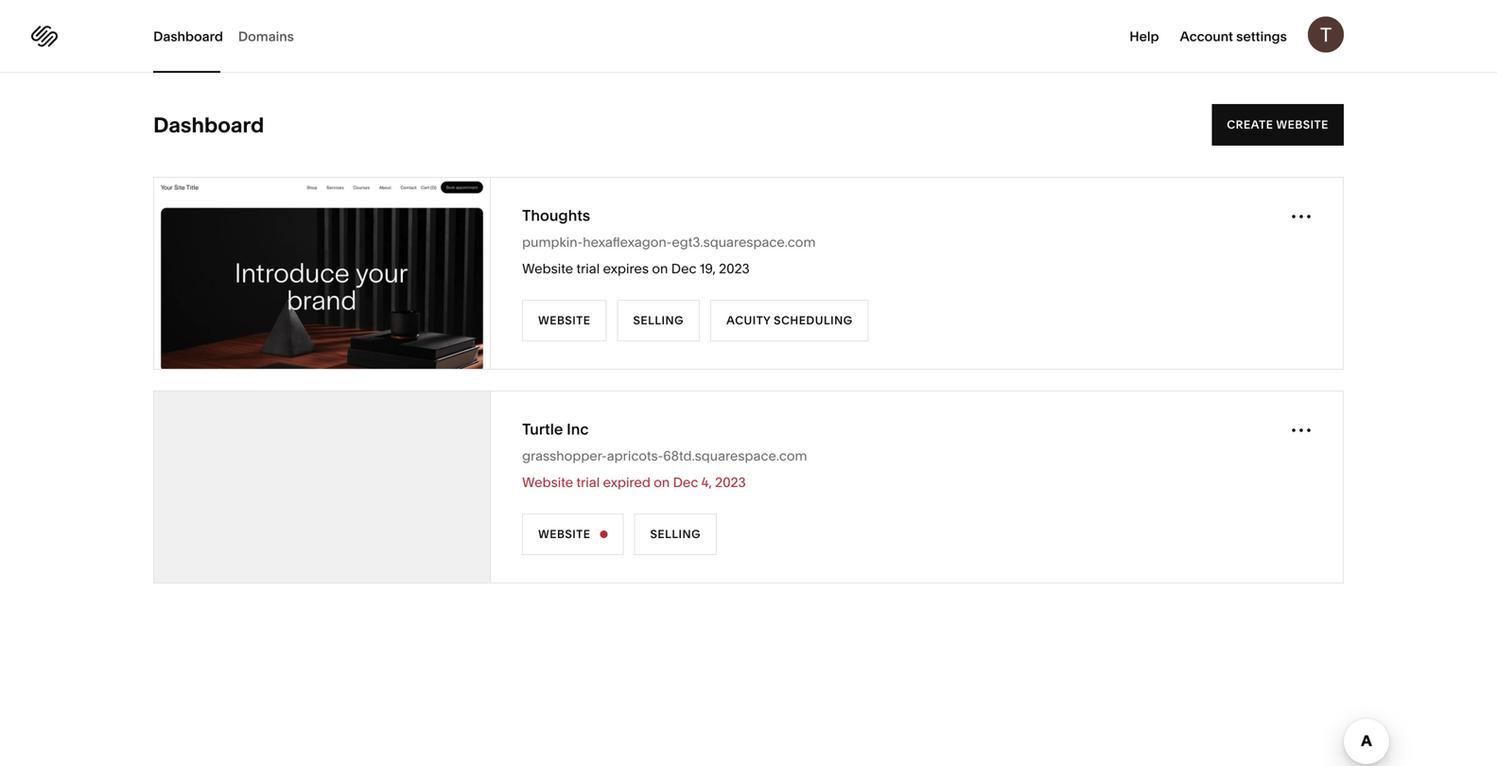 Task type: vqa. For each thing, say whether or not it's contained in the screenshot.
a to the middle
no



Task type: describe. For each thing, give the bounding box(es) containing it.
website trial expires on dec 19, 2023
[[522, 261, 750, 277]]

scheduling
[[774, 314, 853, 327]]

2023 for turtle inc
[[715, 474, 746, 490]]

apricots-
[[607, 448, 663, 464]]

website inside "button"
[[317, 266, 369, 280]]

inc
[[567, 420, 589, 438]]

tab list containing dashboard
[[153, 0, 309, 73]]

pumpkin-
[[522, 234, 583, 250]]

create
[[1227, 118, 1274, 131]]

create website link
[[1212, 104, 1344, 146]]

go to website link
[[154, 178, 491, 369]]

acuity
[[727, 314, 771, 327]]

selling link for thoughts
[[617, 300, 700, 341]]

website for website trial expires on dec 19, 2023
[[522, 261, 573, 277]]

turtle
[[522, 420, 563, 438]]

create website
[[1227, 118, 1329, 131]]

account
[[1180, 29, 1233, 45]]

grasshopper-apricots-68td.squarespace.com
[[522, 448, 807, 464]]

4,
[[702, 474, 712, 490]]

68td.squarespace.com
[[663, 448, 807, 464]]

selling link for turtle inc
[[634, 514, 717, 555]]

thoughts
[[522, 206, 590, 225]]

website for turtle inc website link
[[538, 527, 591, 541]]

grasshopper-
[[522, 448, 607, 464]]

acuity scheduling link
[[710, 300, 869, 341]]

on for thoughts
[[652, 261, 668, 277]]

account settings
[[1180, 29, 1287, 45]]

help link
[[1130, 27, 1159, 45]]

go
[[276, 266, 295, 280]]

dashboard button
[[153, 0, 223, 73]]

hexaflexagon-
[[583, 234, 672, 250]]



Task type: locate. For each thing, give the bounding box(es) containing it.
2 trial from the top
[[576, 474, 600, 490]]

selling down website trial expired on dec 4, 2023
[[650, 527, 701, 541]]

on
[[652, 261, 668, 277], [654, 474, 670, 490]]

domains button
[[238, 0, 294, 73]]

0 vertical spatial selling link
[[617, 300, 700, 341]]

0 vertical spatial dec
[[671, 261, 697, 277]]

2023 right '4,'
[[715, 474, 746, 490]]

1 dashboard from the top
[[153, 28, 223, 44]]

dashboard
[[153, 28, 223, 44], [153, 112, 264, 138]]

go to website
[[276, 266, 369, 280]]

1 vertical spatial selling
[[650, 527, 701, 541]]

thoughts link
[[522, 205, 590, 226]]

0 horizontal spatial website
[[317, 266, 369, 280]]

go to website button
[[260, 253, 384, 294]]

1 vertical spatial 2023
[[715, 474, 746, 490]]

website
[[1276, 118, 1329, 131], [317, 266, 369, 280]]

0 vertical spatial on
[[652, 261, 668, 277]]

settings
[[1236, 29, 1287, 45]]

egt3.squarespace.com
[[672, 234, 816, 250]]

website for website trial expired on dec 4, 2023
[[522, 474, 573, 490]]

selling link down the "website trial expires on dec 19, 2023"
[[617, 300, 700, 341]]

1 vertical spatial selling link
[[634, 514, 717, 555]]

account settings link
[[1180, 27, 1287, 45]]

website
[[522, 261, 573, 277], [538, 314, 591, 327], [522, 474, 573, 490], [538, 527, 591, 541]]

0 vertical spatial website link
[[522, 300, 607, 341]]

dec for turtle inc
[[673, 474, 698, 490]]

dec left '4,'
[[673, 474, 698, 490]]

1 vertical spatial trial
[[576, 474, 600, 490]]

tab list
[[153, 0, 309, 73]]

website link down pumpkin-
[[522, 300, 607, 341]]

2023 right 19,
[[719, 261, 750, 277]]

1 website link from the top
[[522, 300, 607, 341]]

dec
[[671, 261, 697, 277], [673, 474, 698, 490]]

turtle inc link
[[522, 419, 589, 440]]

selling for turtle inc
[[650, 527, 701, 541]]

website right create
[[1276, 118, 1329, 131]]

0 vertical spatial 2023
[[719, 261, 750, 277]]

trial left expires
[[576, 261, 600, 277]]

dec for thoughts
[[671, 261, 697, 277]]

1 vertical spatial dec
[[673, 474, 698, 490]]

selling link
[[617, 300, 700, 341], [634, 514, 717, 555]]

2023 for thoughts
[[719, 261, 750, 277]]

selling down the "website trial expires on dec 19, 2023"
[[633, 314, 684, 327]]

1 horizontal spatial website
[[1276, 118, 1329, 131]]

0 vertical spatial website
[[1276, 118, 1329, 131]]

dashboard down dashboard button
[[153, 112, 264, 138]]

acuity scheduling
[[727, 314, 853, 327]]

trial
[[576, 261, 600, 277], [576, 474, 600, 490]]

pumpkin-hexaflexagon-egt3.squarespace.com
[[522, 234, 816, 250]]

selling for thoughts
[[633, 314, 684, 327]]

2 dashboard from the top
[[153, 112, 264, 138]]

expired
[[603, 474, 651, 490]]

dec left 19,
[[671, 261, 697, 277]]

website for thoughts's website link
[[538, 314, 591, 327]]

on down 'grasshopper-apricots-68td.squarespace.com'
[[654, 474, 670, 490]]

website trial expired on dec 4, 2023
[[522, 474, 746, 490]]

trial down grasshopper-
[[576, 474, 600, 490]]

dashboard inside tab list
[[153, 28, 223, 44]]

website link
[[522, 300, 607, 341], [522, 514, 624, 555]]

1 trial from the top
[[576, 261, 600, 277]]

on down pumpkin-hexaflexagon-egt3.squarespace.com
[[652, 261, 668, 277]]

domains
[[238, 28, 294, 44]]

dashboard left domains
[[153, 28, 223, 44]]

help
[[1130, 29, 1159, 45]]

website link for turtle inc
[[522, 514, 624, 555]]

selling
[[633, 314, 684, 327], [650, 527, 701, 541]]

website link down expired
[[522, 514, 624, 555]]

expires
[[603, 261, 649, 277]]

0 vertical spatial selling
[[633, 314, 684, 327]]

selling link down '4,'
[[634, 514, 717, 555]]

1 vertical spatial on
[[654, 474, 670, 490]]

0 vertical spatial dashboard
[[153, 28, 223, 44]]

2 website link from the top
[[522, 514, 624, 555]]

to
[[297, 266, 314, 280]]

1 vertical spatial website link
[[522, 514, 624, 555]]

1 vertical spatial website
[[317, 266, 369, 280]]

2023
[[719, 261, 750, 277], [715, 474, 746, 490]]

website link for thoughts
[[522, 300, 607, 341]]

website right to
[[317, 266, 369, 280]]

0 vertical spatial trial
[[576, 261, 600, 277]]

trial for thoughts
[[576, 261, 600, 277]]

on for turtle inc
[[654, 474, 670, 490]]

1 vertical spatial dashboard
[[153, 112, 264, 138]]

trial for turtle inc
[[576, 474, 600, 490]]

turtle inc
[[522, 420, 589, 438]]

19,
[[700, 261, 716, 277]]



